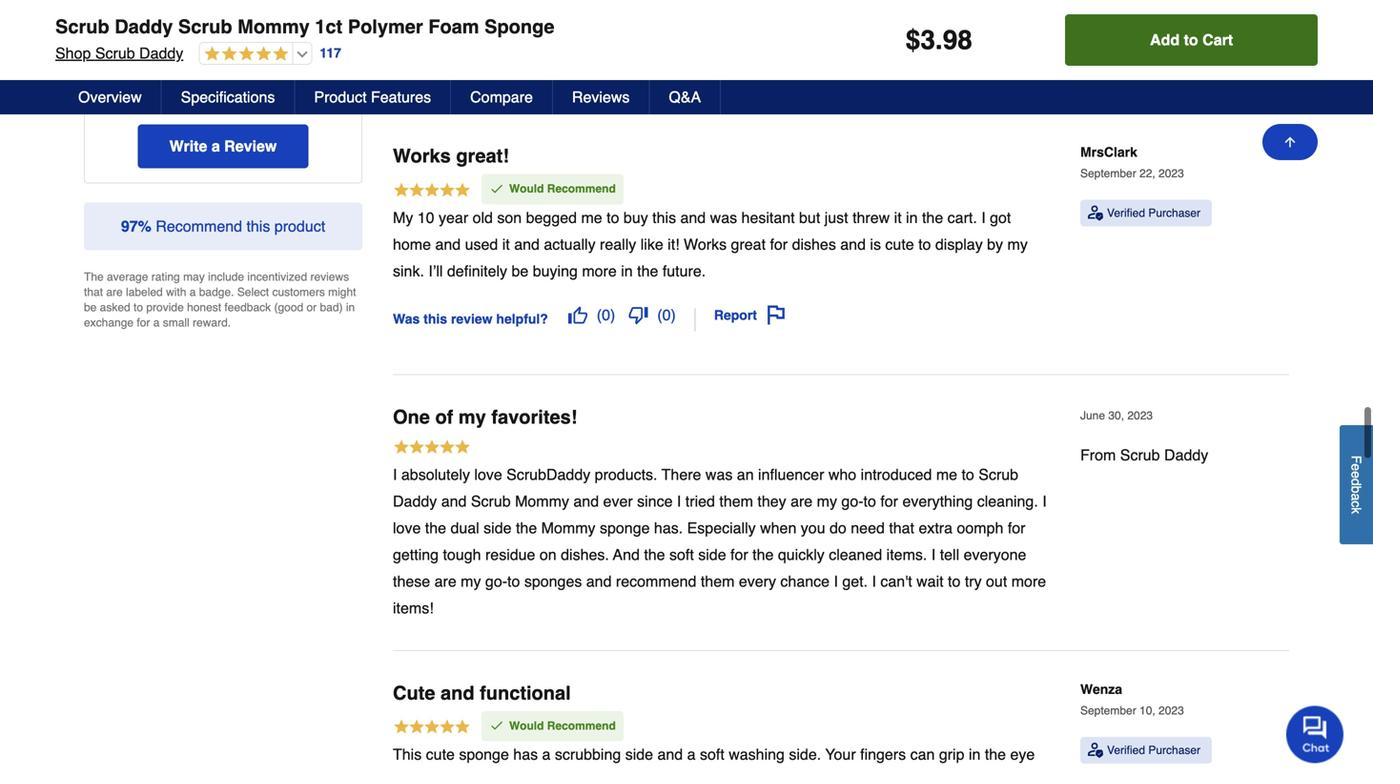 Task type: describe. For each thing, give the bounding box(es) containing it.
select
[[237, 286, 269, 299]]

and right cute
[[441, 682, 475, 704]]

and inside "this cute sponge has a scrubbing side and a soft washing side. your fingers can grip in the eye holes or around the perimeter. you are also able to clean cutlery with the mouth."
[[658, 746, 683, 764]]

it!
[[668, 235, 680, 253]]

that inside the average rating may include incentivized reviews that are labeled with a badge. select customers might be asked to provide honest feedback (good or bad) in exchange for a small reward.
[[84, 286, 103, 299]]

be inside my 10 year old son begged me to buy this and was hesitant but just threw it in the cart. i got home and used it and actually really like it! works great for dishes and is cute to display by my sink. i'll definitely be buying more in the future.
[[512, 262, 529, 280]]

exchange
[[84, 316, 134, 330]]

can
[[911, 746, 935, 764]]

eye
[[1011, 746, 1035, 764]]

to left buy
[[607, 209, 619, 226]]

sponge
[[485, 16, 555, 38]]

in down really
[[621, 262, 633, 280]]

0 vertical spatial love
[[474, 466, 502, 483]]

to down residue
[[507, 573, 520, 590]]

(good
[[274, 301, 303, 314]]

mrsclark
[[1081, 145, 1138, 160]]

labeled
[[126, 286, 163, 299]]

i inside my 10 year old son begged me to buy this and was hesitant but just threw it in the cart. i got home and used it and actually really like it! works great for dishes and is cute to display by my sink. i'll definitely be buying more in the future.
[[982, 209, 986, 226]]

0 for "thumb up" image
[[602, 306, 610, 324]]

verified purchaser icon image for cute and functional
[[1088, 743, 1104, 758]]

3% for 4 star
[[331, 8, 347, 22]]

there
[[662, 466, 701, 483]]

product
[[275, 218, 325, 235]]

star for 1 star
[[109, 83, 130, 96]]

0 horizontal spatial this
[[247, 218, 270, 235]]

this inside my 10 year old son begged me to buy this and was hesitant but just threw it in the cart. i got home and used it and actually really like it! works great for dishes and is cute to display by my sink. i'll definitely be buying more in the future.
[[653, 209, 676, 226]]

daddy inside i absolutely love scrubdaddy products. there was an influencer who introduced me to scrub daddy and scrub mommy and ever since i tried them they are my go-to for everything cleaning. i love the dual side the mommy sponge has. especially when you do need that extra oomph for getting tough residue on dishes. and the soft side for the quickly cleaned items. i tell everyone these are my go-to sponges and recommend them every chance i get. i can't wait to try out more items!
[[393, 492, 437, 510]]

dishes inside button
[[950, 52, 996, 69]]

the down fingers
[[860, 773, 882, 775]]

i right cleaning.
[[1043, 492, 1047, 510]]

reviews button
[[553, 80, 650, 114]]

this
[[393, 746, 422, 764]]

mrsclark september 22, 2023
[[1081, 145, 1184, 180]]

scrub up 1 star at the left top
[[95, 44, 135, 62]]

just
[[825, 209, 849, 226]]

with inside the average rating may include incentivized reviews that are labeled with a badge. select customers might be asked to provide honest feedback (good or bad) in exchange for a small reward.
[[166, 286, 186, 299]]

reviews
[[572, 88, 630, 106]]

0 horizontal spatial go-
[[485, 573, 507, 590]]

every
[[739, 573, 776, 590]]

in right threw
[[906, 209, 918, 226]]

1 horizontal spatial go-
[[842, 492, 864, 510]]

verified purchaser icon image for works great!
[[1088, 206, 1104, 221]]

from
[[1081, 446, 1116, 464]]

i left tried on the bottom of the page
[[677, 492, 681, 510]]

) for 'thumb down' image
[[671, 306, 676, 324]]

cutlery
[[780, 773, 825, 775]]

are down influencer
[[791, 492, 813, 510]]

0 vertical spatial them
[[720, 492, 753, 510]]

you
[[801, 519, 826, 537]]

might
[[328, 286, 356, 299]]

chat invite button image
[[1287, 705, 1345, 764]]

soft inside "this cute sponge has a scrubbing side and a soft washing side. your fingers can grip in the eye holes or around the perimeter. you are also able to clean cutlery with the mouth."
[[700, 746, 725, 764]]

scrub up 4.9 stars "image"
[[178, 16, 232, 38]]

( 0 ) for "thumb up" image
[[597, 306, 616, 324]]

a down the provide
[[153, 316, 160, 330]]

my right of
[[459, 406, 486, 428]]

sentiment
[[488, 11, 562, 28]]

scrubbing
[[555, 746, 621, 764]]

june 30, 2023
[[1081, 409, 1153, 422]]

year
[[439, 209, 468, 226]]

1 star
[[99, 83, 130, 96]]

recommend for works great!
[[547, 182, 616, 196]]

for down especially
[[731, 546, 748, 564]]

for dishes button
[[910, 44, 1009, 77]]

.
[[936, 25, 943, 55]]

in inside "this cute sponge has a scrubbing side and a soft washing side. your fingers can grip in the eye holes or around the perimeter. you are also able to clean cutlery with the mouth."
[[969, 746, 981, 764]]

overview
[[78, 88, 142, 106]]

can't
[[881, 573, 913, 590]]

0 horizontal spatial 3
[[99, 31, 106, 44]]

%
[[138, 218, 152, 235]]

one
[[393, 406, 430, 428]]

purchaser for cute and functional
[[1149, 744, 1201, 757]]

22,
[[1140, 167, 1156, 180]]

and down dishes.
[[586, 573, 612, 590]]

on
[[540, 546, 557, 564]]

my inside my 10 year old son begged me to buy this and was hesitant but just threw it in the cart. i got home and used it and actually really like it! works great for dishes and is cute to display by my sink. i'll definitely be buying more in the future.
[[1008, 235, 1028, 253]]

customer sentiment
[[413, 11, 562, 28]]

sponges
[[524, 573, 582, 590]]

badge.
[[199, 286, 234, 299]]

was inside my 10 year old son begged me to buy this and was hesitant but just threw it in the cart. i got home and used it and actually really like it! works great for dishes and is cute to display by my sink. i'll definitely be buying more in the future.
[[710, 209, 737, 226]]

i right get.
[[872, 573, 877, 590]]

the down like
[[637, 262, 659, 280]]

d
[[1349, 479, 1364, 486]]

holes
[[393, 773, 429, 775]]

are down tough
[[435, 573, 457, 590]]

the up recommend
[[644, 546, 665, 564]]

side.
[[789, 746, 821, 764]]

getting
[[393, 546, 439, 564]]

is
[[870, 235, 881, 253]]

september for works great!
[[1081, 167, 1137, 180]]

dual
[[451, 519, 480, 537]]

verified for works great!
[[1107, 207, 1146, 220]]

recommend for cute and functional
[[547, 720, 616, 733]]

1 vertical spatial mommy
[[515, 492, 569, 510]]

star for 2 star
[[109, 57, 130, 70]]

review
[[451, 311, 493, 327]]

tell
[[940, 546, 960, 564]]

was this review helpful?
[[393, 311, 548, 327]]

functional
[[480, 682, 571, 704]]

a up able on the right of the page
[[687, 746, 696, 764]]

and left is
[[841, 235, 866, 253]]

me inside my 10 year old son begged me to buy this and was hesitant but just threw it in the cart. i got home and used it and actually really like it! works great for dishes and is cute to display by my sink. i'll definitely be buying more in the future.
[[581, 209, 603, 226]]

customer
[[413, 11, 484, 28]]

absolutely
[[401, 466, 470, 483]]

a inside button
[[1349, 493, 1364, 501]]

provide
[[146, 301, 184, 314]]

verified purchaser for cute and functional
[[1107, 744, 1201, 757]]

0 vertical spatial mommy
[[238, 16, 310, 38]]

products.
[[595, 466, 658, 483]]

write a review
[[169, 137, 277, 155]]

or inside the average rating may include incentivized reviews that are labeled with a badge. select customers might be asked to provide honest feedback (good or bad) in exchange for a small reward.
[[307, 301, 317, 314]]

tried
[[686, 492, 715, 510]]

and up the dual
[[441, 492, 467, 510]]

97
[[121, 218, 138, 235]]

sink.
[[393, 262, 424, 280]]

the up residue
[[516, 519, 537, 537]]

sponge inside i absolutely love scrubdaddy products. there was an influencer who introduced me to scrub daddy and scrub mommy and ever since i tried them they are my go-to for everything cleaning. i love the dual side the mommy sponge has. especially when you do need that extra oomph for getting tough residue on dishes. and the soft side for the quickly cleaned items. i tell everyone these are my go-to sponges and recommend them every chance i get. i can't wait to try out more items!
[[600, 519, 650, 537]]

( for 'thumb down' image
[[657, 306, 663, 324]]

i absolutely love scrubdaddy products. there was an influencer who introduced me to scrub daddy and scrub mommy and ever since i tried them they are my go-to for everything cleaning. i love the dual side the mommy sponge has. especially when you do need that extra oomph for getting tough residue on dishes. and the soft side for the quickly cleaned items. i tell everyone these are my go-to sponges and recommend them every chance i get. i can't wait to try out more items!
[[393, 466, 1047, 617]]

verified purchaser for works great!
[[1107, 207, 1201, 220]]

that inside i absolutely love scrubdaddy products. there was an influencer who introduced me to scrub daddy and scrub mommy and ever since i tried them they are my go-to for everything cleaning. i love the dual side the mommy sponge has. especially when you do need that extra oomph for getting tough residue on dishes. and the soft side for the quickly cleaned items. i tell everyone these are my go-to sponges and recommend them every chance i get. i can't wait to try out more items!
[[889, 519, 915, 537]]

soft inside i absolutely love scrubdaddy products. there was an influencer who introduced me to scrub daddy and scrub mommy and ever since i tried them they are my go-to for everything cleaning. i love the dual side the mommy sponge has. especially when you do need that extra oomph for getting tough residue on dishes. and the soft side for the quickly cleaned items. i tell everyone these are my go-to sponges and recommend them every chance i get. i can't wait to try out more items!
[[670, 546, 694, 564]]

b
[[1349, 486, 1364, 493]]

1 vertical spatial recommend
[[156, 218, 242, 235]]

was inside i absolutely love scrubdaddy products. there was an influencer who introduced me to scrub daddy and scrub mommy and ever since i tried them they are my go-to for everything cleaning. i love the dual side the mommy sponge has. especially when you do need that extra oomph for getting tough residue on dishes. and the soft side for the quickly cleaned items. i tell everyone these are my go-to sponges and recommend them every chance i get. i can't wait to try out more items!
[[706, 466, 733, 483]]

to inside the average rating may include incentivized reviews that are labeled with a badge. select customers might be asked to provide honest feedback (good or bad) in exchange for a small reward.
[[134, 301, 143, 314]]

feedback
[[225, 301, 271, 314]]

cleaning button
[[1016, 44, 1101, 77]]

thumb down image
[[629, 306, 648, 325]]

my 10 year old son begged me to buy this and was hesitant but just threw it in the cart. i got home and used it and actually really like it! works great for dishes and is cute to display by my sink. i'll definitely be buying more in the future.
[[393, 209, 1028, 280]]

daddy right '2 star'
[[139, 44, 183, 62]]

begged
[[526, 209, 577, 226]]

i'll
[[429, 262, 443, 280]]

more inside i absolutely love scrubdaddy products. there was an influencer who introduced me to scrub daddy and scrub mommy and ever since i tried them they are my go-to for everything cleaning. i love the dual side the mommy sponge has. especially when you do need that extra oomph for getting tough residue on dishes. and the soft side for the quickly cleaned items. i tell everyone these are my go-to sponges and recommend them every chance i get. i can't wait to try out more items!
[[1012, 573, 1047, 590]]

2 vertical spatial mommy
[[541, 519, 596, 537]]

and down son
[[514, 235, 540, 253]]

would recommend for works great!
[[509, 182, 616, 196]]

for inside my 10 year old son begged me to buy this and was hesitant but just threw it in the cart. i got home and used it and actually really like it! works great for dishes and is cute to display by my sink. i'll definitely be buying more in the future.
[[770, 235, 788, 253]]

to up need
[[864, 492, 876, 510]]

cart
[[1203, 31, 1233, 49]]

f
[[1349, 456, 1364, 464]]

1 vertical spatial it
[[502, 235, 510, 253]]

reviews
[[310, 271, 349, 284]]

influencer
[[758, 466, 825, 483]]

recommend
[[616, 573, 697, 590]]

scrub up the dual
[[471, 492, 511, 510]]

home
[[393, 235, 431, 253]]

definitely
[[447, 262, 507, 280]]

they
[[758, 492, 787, 510]]

i left absolutely
[[393, 466, 397, 483]]

cleaning
[[1029, 52, 1089, 69]]

the
[[84, 271, 104, 284]]

5 stars image for one
[[393, 438, 471, 459]]

10
[[418, 209, 435, 226]]

ever
[[603, 492, 633, 510]]

add to cart button
[[1066, 14, 1318, 66]]

threw
[[853, 209, 890, 226]]

4
[[99, 8, 106, 22]]

get.
[[843, 573, 868, 590]]

1%
[[331, 83, 347, 96]]

me inside i absolutely love scrubdaddy products. there was an influencer who introduced me to scrub daddy and scrub mommy and ever since i tried them they are my go-to for everything cleaning. i love the dual side the mommy sponge has. especially when you do need that extra oomph for getting tough residue on dishes. and the soft side for the quickly cleaned items. i tell everyone these are my go-to sponges and recommend them every chance i get. i can't wait to try out more items!
[[936, 466, 958, 483]]

2023 for cute and functional
[[1159, 704, 1184, 718]]

the left cart.
[[922, 209, 944, 226]]

0 vertical spatial works
[[393, 145, 451, 167]]

1 vertical spatial them
[[701, 573, 735, 590]]

for down cleaning.
[[1008, 519, 1026, 537]]

checkmark image
[[489, 718, 505, 734]]

my up do
[[817, 492, 837, 510]]

$ 3 . 98
[[906, 25, 973, 55]]

cleaning.
[[977, 492, 1039, 510]]

used
[[465, 235, 498, 253]]

buying
[[533, 262, 578, 280]]



Task type: locate. For each thing, give the bounding box(es) containing it.
1 e from the top
[[1349, 464, 1364, 471]]

0 horizontal spatial be
[[84, 301, 97, 314]]

to inside add to cart button
[[1184, 31, 1199, 49]]

2 vertical spatial 5 stars image
[[393, 718, 471, 739]]

1 vertical spatial verified
[[1107, 744, 1146, 757]]

97 % recommend this product
[[121, 218, 325, 235]]

in
[[906, 209, 918, 226], [621, 262, 633, 280], [346, 301, 355, 314], [969, 746, 981, 764]]

sponge up around
[[459, 746, 509, 764]]

2 ( 0 ) from the left
[[657, 306, 676, 324]]

star right 1
[[109, 83, 130, 96]]

a right write
[[212, 137, 220, 155]]

i left get.
[[834, 573, 838, 590]]

1 horizontal spatial or
[[434, 773, 447, 775]]

recommend up 'scrubbing'
[[547, 720, 616, 733]]

write
[[169, 137, 207, 155]]

me up actually
[[581, 209, 603, 226]]

star down the 4 star
[[109, 31, 130, 44]]

0 horizontal spatial or
[[307, 301, 317, 314]]

like
[[641, 235, 664, 253]]

1 horizontal spatial with
[[829, 773, 856, 775]]

sponge inside "this cute sponge has a scrubbing side and a soft washing side. your fingers can grip in the eye holes or around the perimeter. you are also able to clean cutlery with the mouth."
[[459, 746, 509, 764]]

1 vertical spatial me
[[936, 466, 958, 483]]

tough
[[443, 546, 481, 564]]

love up getting
[[393, 519, 421, 537]]

1 vertical spatial love
[[393, 519, 421, 537]]

of
[[435, 406, 453, 428]]

for inside button
[[923, 52, 946, 69]]

a down may
[[190, 286, 196, 299]]

2023 right 22,
[[1159, 167, 1184, 180]]

cleaned
[[829, 546, 883, 564]]

0 vertical spatial with
[[166, 286, 186, 299]]

1 would from the top
[[509, 182, 544, 196]]

1 vertical spatial more
[[1012, 573, 1047, 590]]

star right the 4 at the top left of page
[[109, 8, 130, 22]]

dishes
[[950, 52, 996, 69], [792, 235, 836, 253]]

are up asked
[[106, 286, 123, 299]]

0 horizontal spatial soft
[[670, 546, 694, 564]]

0 horizontal spatial )
[[610, 306, 616, 324]]

0 vertical spatial go-
[[842, 492, 864, 510]]

purchaser for works great!
[[1149, 207, 1201, 220]]

more inside my 10 year old son begged me to buy this and was hesitant but just threw it in the cart. i got home and used it and actually really like it! works great for dishes and is cute to display by my sink. i'll definitely be buying more in the future.
[[582, 262, 617, 280]]

2 september from the top
[[1081, 704, 1137, 718]]

verified purchaser down the 10, on the right bottom of the page
[[1107, 744, 1201, 757]]

my down tough
[[461, 573, 481, 590]]

for right $
[[923, 52, 946, 69]]

5 stars image up absolutely
[[393, 438, 471, 459]]

i left got
[[982, 209, 986, 226]]

0 horizontal spatial ( 0 )
[[597, 306, 616, 324]]

1 vertical spatial works
[[684, 235, 727, 253]]

0 vertical spatial soft
[[670, 546, 694, 564]]

grip
[[939, 746, 965, 764]]

or inside "this cute sponge has a scrubbing side and a soft washing side. your fingers can grip in the eye holes or around the perimeter. you are also able to clean cutlery with the mouth."
[[434, 773, 447, 775]]

1 vertical spatial would
[[509, 720, 544, 733]]

0 vertical spatial verified purchaser
[[1107, 207, 1201, 220]]

me up everything
[[936, 466, 958, 483]]

one of my favorites!
[[393, 406, 577, 428]]

2 star from the top
[[109, 31, 130, 44]]

0 horizontal spatial more
[[582, 262, 617, 280]]

product features button
[[295, 80, 451, 114]]

star right 2
[[109, 57, 130, 70]]

features
[[371, 88, 431, 106]]

0 horizontal spatial (
[[597, 306, 602, 324]]

1
[[99, 83, 106, 96]]

star for 4 star
[[109, 8, 130, 22]]

thumb up image
[[568, 306, 587, 325]]

0 right 'thumb down' image
[[663, 306, 671, 324]]

0 vertical spatial side
[[484, 519, 512, 537]]

it right used
[[502, 235, 510, 253]]

2 verified from the top
[[1107, 744, 1146, 757]]

that
[[84, 286, 103, 299], [889, 519, 915, 537]]

e up 'b'
[[1349, 471, 1364, 479]]

2 ) from the left
[[671, 306, 676, 324]]

with
[[166, 286, 186, 299], [829, 773, 856, 775]]

side
[[484, 519, 512, 537], [698, 546, 726, 564], [625, 746, 653, 764]]

arrow up image
[[1283, 134, 1298, 150]]

works inside my 10 year old son begged me to buy this and was hesitant but just threw it in the cart. i got home and used it and actually really like it! works great for dishes and is cute to display by my sink. i'll definitely be buying more in the future.
[[684, 235, 727, 253]]

verified purchaser icon image down mrsclark
[[1088, 206, 1104, 221]]

1 vertical spatial verified purchaser
[[1107, 744, 1201, 757]]

1 ( 0 ) from the left
[[597, 306, 616, 324]]

checkmark image
[[489, 181, 505, 196]]

for down introduced
[[881, 492, 899, 510]]

0 vertical spatial would recommend
[[509, 182, 616, 196]]

mouth.
[[886, 773, 933, 775]]

daddy up shop scrub daddy
[[115, 16, 173, 38]]

this up "it!"
[[653, 209, 676, 226]]

4.9 stars image
[[200, 46, 288, 63]]

2 vertical spatial side
[[625, 746, 653, 764]]

bad)
[[320, 301, 343, 314]]

my right 'by' on the right of the page
[[1008, 235, 1028, 253]]

0 vertical spatial would
[[509, 182, 544, 196]]

0 for 'thumb down' image
[[663, 306, 671, 324]]

0 vertical spatial sponge
[[600, 519, 650, 537]]

2 star
[[99, 57, 130, 70]]

to left try
[[948, 573, 961, 590]]

that up items.
[[889, 519, 915, 537]]

3% for 3 star
[[331, 31, 347, 44]]

display
[[936, 235, 983, 253]]

2023 right the 10, on the right bottom of the page
[[1159, 704, 1184, 718]]

1 vertical spatial be
[[84, 301, 97, 314]]

5 stars image for cute
[[393, 718, 471, 739]]

residue
[[485, 546, 536, 564]]

2 horizontal spatial this
[[653, 209, 676, 226]]

and up also
[[658, 746, 683, 764]]

the left the dual
[[425, 519, 446, 537]]

a right has
[[542, 746, 551, 764]]

star for 3 star
[[109, 31, 130, 44]]

was
[[393, 311, 420, 327]]

5 stars image for works
[[393, 181, 471, 202]]

1 verified purchaser icon image from the top
[[1088, 206, 1104, 221]]

1 vertical spatial verified purchaser icon image
[[1088, 743, 1104, 758]]

daddy right from
[[1165, 446, 1209, 464]]

1 horizontal spatial 3
[[921, 25, 936, 55]]

cute inside "this cute sponge has a scrubbing side and a soft washing side. your fingers can grip in the eye holes or around the perimeter. you are also able to clean cutlery with the mouth."
[[426, 746, 455, 764]]

september inside mrsclark september 22, 2023
[[1081, 167, 1137, 180]]

are inside "this cute sponge has a scrubbing side and a soft washing side. your fingers can grip in the eye holes or around the perimeter. you are also able to clean cutlery with the mouth."
[[631, 773, 653, 775]]

0 vertical spatial verified purchaser icon image
[[1088, 206, 1104, 221]]

1 horizontal spatial love
[[474, 466, 502, 483]]

wait
[[917, 573, 944, 590]]

0 vertical spatial 5 stars image
[[393, 181, 471, 202]]

would for cute and functional
[[509, 720, 544, 733]]

with down your
[[829, 773, 856, 775]]

actually
[[544, 235, 596, 253]]

2 vertical spatial 2023
[[1159, 704, 1184, 718]]

has.
[[654, 519, 683, 537]]

and down the year
[[435, 235, 461, 253]]

wenza september 10, 2023
[[1081, 682, 1184, 718]]

was left an
[[706, 466, 733, 483]]

recommend
[[547, 182, 616, 196], [156, 218, 242, 235], [547, 720, 616, 733]]

do
[[830, 519, 847, 537]]

helpful?
[[496, 311, 548, 327]]

great
[[731, 235, 766, 253]]

out
[[986, 573, 1008, 590]]

1 vertical spatial with
[[829, 773, 856, 775]]

was up great on the right of the page
[[710, 209, 737, 226]]

with down rating
[[166, 286, 186, 299]]

2023 inside wenza september 10, 2023
[[1159, 704, 1184, 718]]

1 horizontal spatial works
[[684, 235, 727, 253]]

honest
[[187, 301, 221, 314]]

or right the holes
[[434, 773, 447, 775]]

2 verified purchaser icon image from the top
[[1088, 743, 1104, 758]]

fingers
[[860, 746, 906, 764]]

k
[[1349, 508, 1364, 514]]

( for "thumb up" image
[[597, 306, 602, 324]]

(
[[597, 306, 602, 324], [657, 306, 663, 324]]

1 ) from the left
[[610, 306, 616, 324]]

i
[[982, 209, 986, 226], [393, 466, 397, 483], [677, 492, 681, 510], [1043, 492, 1047, 510], [932, 546, 936, 564], [834, 573, 838, 590], [872, 573, 877, 590]]

2023
[[1159, 167, 1184, 180], [1128, 409, 1153, 422], [1159, 704, 1184, 718]]

an
[[737, 466, 754, 483]]

a inside button
[[212, 137, 220, 155]]

1 0 from the left
[[602, 306, 610, 324]]

2 vertical spatial recommend
[[547, 720, 616, 733]]

1 horizontal spatial more
[[1012, 573, 1047, 590]]

2 3% from the top
[[331, 31, 347, 44]]

1 verified purchaser from the top
[[1107, 207, 1201, 220]]

0 vertical spatial me
[[581, 209, 603, 226]]

5 stars image
[[393, 181, 471, 202], [393, 438, 471, 459], [393, 718, 471, 739]]

0 vertical spatial that
[[84, 286, 103, 299]]

in inside the average rating may include incentivized reviews that are labeled with a badge. select customers might be asked to provide honest feedback (good or bad) in exchange for a small reward.
[[346, 301, 355, 314]]

0 vertical spatial be
[[512, 262, 529, 280]]

scrub right from
[[1121, 446, 1160, 464]]

1 ( from the left
[[597, 306, 602, 324]]

be inside the average rating may include incentivized reviews that are labeled with a badge. select customers might be asked to provide honest feedback (good or bad) in exchange for a small reward.
[[84, 301, 97, 314]]

scrub
[[55, 16, 109, 38], [178, 16, 232, 38], [95, 44, 135, 62], [1121, 446, 1160, 464], [979, 466, 1019, 483], [471, 492, 511, 510]]

who
[[829, 466, 857, 483]]

also
[[657, 773, 685, 775]]

3 5 stars image from the top
[[393, 718, 471, 739]]

old
[[473, 209, 493, 226]]

this left product
[[247, 218, 270, 235]]

soft up able on the right of the page
[[700, 746, 725, 764]]

mommy up dishes.
[[541, 519, 596, 537]]

5 stars image up 10
[[393, 181, 471, 202]]

verified
[[1107, 207, 1146, 220], [1107, 744, 1146, 757]]

that down the
[[84, 286, 103, 299]]

scrub daddy scrub mommy 1ct polymer foam sponge
[[55, 16, 555, 38]]

1 purchaser from the top
[[1149, 207, 1201, 220]]

september for cute and functional
[[1081, 704, 1137, 718]]

great!
[[456, 145, 509, 167]]

star
[[109, 8, 130, 22], [109, 31, 130, 44], [109, 57, 130, 70], [109, 83, 130, 96]]

1 horizontal spatial cute
[[886, 235, 914, 253]]

2 purchaser from the top
[[1149, 744, 1201, 757]]

sponge up and
[[600, 519, 650, 537]]

1 horizontal spatial (
[[657, 306, 663, 324]]

are right you
[[631, 773, 653, 775]]

1 vertical spatial would recommend
[[509, 720, 616, 733]]

verified purchaser icon image
[[1088, 206, 1104, 221], [1088, 743, 1104, 758]]

the left the eye
[[985, 746, 1006, 764]]

2 would recommend from the top
[[509, 720, 616, 733]]

it
[[894, 209, 902, 226], [502, 235, 510, 253]]

1 horizontal spatial it
[[894, 209, 902, 226]]

1 would recommend from the top
[[509, 182, 616, 196]]

the
[[922, 209, 944, 226], [637, 262, 659, 280], [425, 519, 446, 537], [516, 519, 537, 537], [644, 546, 665, 564], [753, 546, 774, 564], [985, 746, 1006, 764], [503, 773, 524, 775], [860, 773, 882, 775]]

for inside the average rating may include incentivized reviews that are labeled with a badge. select customers might be asked to provide honest feedback (good or bad) in exchange for a small reward.
[[137, 316, 150, 330]]

recommend up begged
[[547, 182, 616, 196]]

2 e from the top
[[1349, 471, 1364, 479]]

0 vertical spatial verified
[[1107, 207, 1146, 220]]

1 5 stars image from the top
[[393, 181, 471, 202]]

) right 'thumb down' image
[[671, 306, 676, 324]]

0 horizontal spatial me
[[581, 209, 603, 226]]

1 vertical spatial sponge
[[459, 746, 509, 764]]

( right 'thumb down' image
[[657, 306, 663, 324]]

1 vertical spatial dishes
[[792, 235, 836, 253]]

0 vertical spatial recommend
[[547, 182, 616, 196]]

verified for cute and functional
[[1107, 744, 1146, 757]]

)
[[610, 306, 616, 324], [671, 306, 676, 324]]

to up everything
[[962, 466, 975, 483]]

1 vertical spatial or
[[434, 773, 447, 775]]

with inside "this cute sponge has a scrubbing side and a soft washing side. your fingers can grip in the eye holes or around the perimeter. you are also able to clean cutlery with the mouth."
[[829, 773, 856, 775]]

polymer
[[348, 16, 423, 38]]

0 vertical spatial 2023
[[1159, 167, 1184, 180]]

has
[[513, 746, 538, 764]]

0 vertical spatial more
[[582, 262, 617, 280]]

it right threw
[[894, 209, 902, 226]]

was
[[710, 209, 737, 226], [706, 466, 733, 483]]

asked
[[100, 301, 130, 314]]

1 vertical spatial 3%
[[331, 31, 347, 44]]

2023 for works great!
[[1159, 167, 1184, 180]]

cart.
[[948, 209, 977, 226]]

able
[[689, 773, 718, 775]]

side up you
[[625, 746, 653, 764]]

2023 right 30, in the right of the page
[[1128, 409, 1153, 422]]

rating
[[151, 271, 180, 284]]

0 vertical spatial purchaser
[[1149, 207, 1201, 220]]

purchaser down the 10, on the right bottom of the page
[[1149, 744, 1201, 757]]

scrub up cleaning.
[[979, 466, 1019, 483]]

mommy down scrubdaddy
[[515, 492, 569, 510]]

or left bad)
[[307, 301, 317, 314]]

3
[[921, 25, 936, 55], [99, 31, 106, 44]]

( 0 ) right "thumb up" image
[[597, 306, 616, 324]]

more down really
[[582, 262, 617, 280]]

2 5 stars image from the top
[[393, 438, 471, 459]]

are
[[106, 286, 123, 299], [791, 492, 813, 510], [435, 573, 457, 590], [631, 773, 653, 775]]

0 horizontal spatial that
[[84, 286, 103, 299]]

when
[[760, 519, 797, 537]]

1 vertical spatial 2023
[[1128, 409, 1153, 422]]

1 3% from the top
[[331, 8, 347, 22]]

to inside "this cute sponge has a scrubbing side and a soft washing side. your fingers can grip in the eye holes or around the perimeter. you are also able to clean cutlery with the mouth."
[[722, 773, 735, 775]]

1 horizontal spatial this
[[424, 311, 447, 327]]

product features
[[314, 88, 431, 106]]

1 horizontal spatial that
[[889, 519, 915, 537]]

especially
[[687, 519, 756, 537]]

dishes inside my 10 year old son begged me to buy this and was hesitant but just threw it in the cart. i got home and used it and actually really like it! works great for dishes and is cute to display by my sink. i'll definitely be buying more in the future.
[[792, 235, 836, 253]]

117
[[320, 45, 341, 61]]

september inside wenza september 10, 2023
[[1081, 704, 1137, 718]]

0 horizontal spatial with
[[166, 286, 186, 299]]

soft
[[670, 546, 694, 564], [700, 746, 725, 764]]

for down the hesitant
[[770, 235, 788, 253]]

0 vertical spatial september
[[1081, 167, 1137, 180]]

0
[[602, 306, 610, 324], [663, 306, 671, 324]]

wenza
[[1081, 682, 1123, 697]]

incentivized
[[247, 271, 307, 284]]

( 0 ) for 'thumb down' image
[[657, 306, 676, 324]]

by
[[987, 235, 1003, 253]]

2 horizontal spatial side
[[698, 546, 726, 564]]

or
[[307, 301, 317, 314], [434, 773, 447, 775]]

perimeter.
[[529, 773, 597, 775]]

2 would from the top
[[509, 720, 544, 733]]

1 vertical spatial 5 stars image
[[393, 438, 471, 459]]

and up the future.
[[681, 209, 706, 226]]

i left tell
[[932, 546, 936, 564]]

) for "thumb up" image
[[610, 306, 616, 324]]

0 horizontal spatial love
[[393, 519, 421, 537]]

works
[[393, 145, 451, 167], [684, 235, 727, 253]]

1 vertical spatial cute
[[426, 746, 455, 764]]

go- down "who"
[[842, 492, 864, 510]]

3 star
[[99, 31, 130, 44]]

1 horizontal spatial sponge
[[600, 519, 650, 537]]

3 left 98
[[921, 25, 936, 55]]

scrub up shop
[[55, 16, 109, 38]]

them down an
[[720, 492, 753, 510]]

0 horizontal spatial 0
[[602, 306, 610, 324]]

oomph
[[957, 519, 1004, 537]]

your
[[826, 746, 856, 764]]

are inside the average rating may include incentivized reviews that are labeled with a badge. select customers might be asked to provide honest feedback (good or bad) in exchange for a small reward.
[[106, 286, 123, 299]]

would for works great!
[[509, 182, 544, 196]]

and left ever
[[574, 492, 599, 510]]

2 0 from the left
[[663, 306, 671, 324]]

a up k
[[1349, 493, 1364, 501]]

0 horizontal spatial it
[[502, 235, 510, 253]]

2 verified purchaser from the top
[[1107, 744, 1201, 757]]

1 horizontal spatial )
[[671, 306, 676, 324]]

2 ( from the left
[[657, 306, 663, 324]]

( right "thumb up" image
[[597, 306, 602, 324]]

0 horizontal spatial side
[[484, 519, 512, 537]]

4 star from the top
[[109, 83, 130, 96]]

3 star from the top
[[109, 57, 130, 70]]

the up every
[[753, 546, 774, 564]]

1 september from the top
[[1081, 167, 1137, 180]]

1 vertical spatial purchaser
[[1149, 744, 1201, 757]]

cute right is
[[886, 235, 914, 253]]

works right "it!"
[[684, 235, 727, 253]]

flag image
[[767, 306, 786, 325]]

1 verified from the top
[[1107, 207, 1146, 220]]

1 star from the top
[[109, 8, 130, 22]]

q&a
[[669, 88, 701, 106]]

0 vertical spatial 3%
[[331, 8, 347, 22]]

0 vertical spatial it
[[894, 209, 902, 226]]

1 horizontal spatial 0
[[663, 306, 671, 324]]

0 vertical spatial cute
[[886, 235, 914, 253]]

these
[[393, 573, 430, 590]]

shop
[[55, 44, 91, 62]]

cute inside my 10 year old son begged me to buy this and was hesitant but just threw it in the cart. i got home and used it and actually really like it! works great for dishes and is cute to display by my sink. i'll definitely be buying more in the future.
[[886, 235, 914, 253]]

0 horizontal spatial cute
[[426, 746, 455, 764]]

be up exchange
[[84, 301, 97, 314]]

1 horizontal spatial be
[[512, 262, 529, 280]]

30,
[[1109, 409, 1125, 422]]

would recommend up 'scrubbing'
[[509, 720, 616, 733]]

be left the buying
[[512, 262, 529, 280]]

0 vertical spatial was
[[710, 209, 737, 226]]

2023 inside mrsclark september 22, 2023
[[1159, 167, 1184, 180]]

1 vertical spatial september
[[1081, 704, 1137, 718]]

0 vertical spatial dishes
[[950, 52, 996, 69]]

1 horizontal spatial dishes
[[950, 52, 996, 69]]

dishes down 'but'
[[792, 235, 836, 253]]

go- down residue
[[485, 573, 507, 590]]

) left 'thumb down' image
[[610, 306, 616, 324]]

0 horizontal spatial dishes
[[792, 235, 836, 253]]

1 vertical spatial was
[[706, 466, 733, 483]]

1 vertical spatial soft
[[700, 746, 725, 764]]

need
[[851, 519, 885, 537]]

1 vertical spatial go-
[[485, 573, 507, 590]]

for down the provide
[[137, 316, 150, 330]]

the down has
[[503, 773, 524, 775]]

overview button
[[59, 80, 162, 114]]

shop scrub daddy
[[55, 44, 183, 62]]

1 vertical spatial side
[[698, 546, 726, 564]]

to left display
[[919, 235, 931, 253]]

would recommend for cute and functional
[[509, 720, 616, 733]]

1 horizontal spatial me
[[936, 466, 958, 483]]

0 horizontal spatial sponge
[[459, 746, 509, 764]]

side inside "this cute sponge has a scrubbing side and a soft washing side. your fingers can grip in the eye holes or around the perimeter. you are also able to clean cutlery with the mouth."
[[625, 746, 653, 764]]

more right out
[[1012, 573, 1047, 590]]

recommend up may
[[156, 218, 242, 235]]

1 horizontal spatial soft
[[700, 746, 725, 764]]

mommy up 4.9 stars "image"
[[238, 16, 310, 38]]



Task type: vqa. For each thing, say whether or not it's contained in the screenshot.
topmost side
yes



